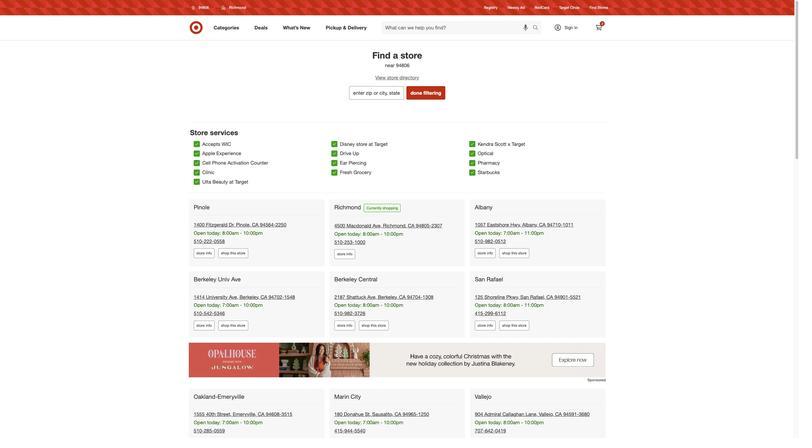 Task type: locate. For each thing, give the bounding box(es) containing it.
open inside 904 admiral callaghan lane, vallejo, ca 94591-3680 open today: 8:00am - 10:00pm 707-642-0419
[[475, 420, 487, 426]]

ca
[[252, 222, 259, 228], [540, 222, 546, 228], [408, 223, 415, 229], [261, 294, 267, 300], [399, 294, 406, 300], [547, 294, 554, 300], [258, 412, 265, 418], [395, 412, 402, 418], [556, 412, 562, 418]]

510- down 1555
[[194, 428, 204, 434]]

1 vertical spatial san
[[521, 294, 529, 300]]

berkeley, down the ave
[[240, 294, 259, 300]]

10:00pm down 2187 shattuck ave, berkeley, ca 94704-1308 link
[[384, 302, 404, 308]]

enter zip or city, state button
[[350, 86, 404, 100]]

8:00am inside 1400 fitzgerald dr, pinole, ca 94564-2250 open today: 8:00am - 10:00pm 510-222-0558
[[222, 230, 239, 236]]

ca for pinole
[[252, 222, 259, 228]]

510- inside the 4500 macdonald ave, richmond, ca 94805-2307 open today: 8:00am - 10:00pm 510-253-1000
[[335, 239, 345, 245]]

10:00pm for pinole
[[243, 230, 263, 236]]

at right disney
[[369, 141, 373, 147]]

7:00am down 'street,'
[[222, 420, 239, 426]]

fresh grocery
[[340, 169, 372, 176]]

8:00am for berkeley central
[[363, 302, 380, 308]]

707-
[[475, 428, 485, 434]]

info down 542-
[[206, 323, 212, 328]]

what's
[[283, 24, 299, 31]]

eastshore
[[488, 222, 509, 228]]

1 horizontal spatial san
[[521, 294, 529, 300]]

store info down 299-
[[478, 323, 493, 328]]

deals
[[255, 24, 268, 31]]

open down the 125
[[475, 302, 487, 308]]

10:00pm inside 2187 shattuck ave, berkeley, ca 94704-1308 open today: 8:00am - 10:00pm 510-982-3726
[[384, 302, 404, 308]]

7:00am down st,
[[363, 420, 380, 426]]

store info for san rafael
[[478, 323, 493, 328]]

707-642-0419 link
[[475, 428, 506, 434]]

0 vertical spatial 11:00pm
[[525, 230, 544, 236]]

94591-
[[564, 412, 579, 418]]

510- down 1400
[[194, 238, 204, 244]]

accepts
[[202, 141, 221, 147]]

0 horizontal spatial berkeley
[[194, 276, 217, 283]]

today: inside 1414 university ave, berkeley, ca 94702-1548 open today: 7:00am - 10:00pm 510-542-5346
[[207, 302, 221, 308]]

299-
[[485, 311, 495, 317]]

kendra
[[478, 141, 494, 147]]

1 vertical spatial 11:00pm
[[525, 302, 544, 308]]

find a store near 94806
[[373, 50, 423, 68]]

shop this store button for albany
[[500, 249, 530, 258]]

- down callaghan on the right of page
[[522, 420, 524, 426]]

- inside "180 donahue st, sausalito, ca 94965-1250 open today: 7:00am - 10:00pm 415-944-5540"
[[381, 420, 383, 426]]

ave, inside 2187 shattuck ave, berkeley, ca 94704-1308 open today: 8:00am - 10:00pm 510-982-3726
[[368, 294, 377, 300]]

find up near
[[373, 50, 391, 61]]

8:00am inside 2187 shattuck ave, berkeley, ca 94704-1308 open today: 8:00am - 10:00pm 510-982-3726
[[363, 302, 380, 308]]

shop this store button down 6112
[[500, 321, 530, 331]]

shop down 0558 in the left of the page
[[221, 251, 229, 256]]

0 horizontal spatial richmond
[[229, 5, 246, 10]]

store info link for san rafael
[[475, 321, 496, 331]]

ave, for richmond
[[373, 223, 382, 229]]

0512
[[495, 238, 506, 244]]

415- down the 125
[[475, 311, 485, 317]]

ave, inside 1414 university ave, berkeley, ca 94702-1548 open today: 7:00am - 10:00pm 510-542-5346
[[229, 294, 238, 300]]

94806
[[199, 5, 209, 10], [396, 62, 410, 68]]

2
[[602, 22, 604, 25]]

open down the 1414
[[194, 302, 206, 308]]

open down 1400
[[194, 230, 206, 236]]

1 berkeley, from the left
[[240, 294, 259, 300]]

open inside the 1057 eastshore hwy, albany, ca 94710-1011 open today: 7:00am - 11:00pm 510-982-0512
[[475, 230, 487, 236]]

registry link
[[484, 5, 498, 10]]

982- inside the 1057 eastshore hwy, albany, ca 94710-1011 open today: 7:00am - 11:00pm 510-982-0512
[[485, 238, 495, 244]]

2 berkeley, from the left
[[378, 294, 398, 300]]

today: inside "180 donahue st, sausalito, ca 94965-1250 open today: 7:00am - 10:00pm 415-944-5540"
[[348, 420, 362, 426]]

info
[[206, 251, 212, 256], [487, 251, 493, 256], [347, 252, 353, 257], [206, 323, 212, 328], [347, 323, 353, 328], [487, 323, 493, 328]]

store down 222-
[[197, 251, 205, 256]]

0 horizontal spatial find
[[373, 50, 391, 61]]

ca for berkeley univ ave
[[261, 294, 267, 300]]

oakland-emeryville link
[[194, 393, 246, 401]]

510-
[[194, 238, 204, 244], [475, 238, 485, 244], [335, 239, 345, 245], [194, 311, 204, 317], [335, 311, 345, 317], [194, 428, 204, 434]]

store up the up
[[357, 141, 368, 147]]

-
[[240, 230, 242, 236], [522, 230, 524, 236], [381, 231, 383, 237], [240, 302, 242, 308], [381, 302, 383, 308], [522, 302, 524, 308], [240, 420, 242, 426], [381, 420, 383, 426], [522, 420, 524, 426]]

berkeley up the 1414
[[194, 276, 217, 283]]

1 horizontal spatial at
[[369, 141, 373, 147]]

510-285-0559 link
[[194, 428, 225, 434]]

Kendra Scott x Target checkbox
[[470, 141, 476, 147]]

shoreline
[[485, 294, 505, 300]]

1 vertical spatial 94806
[[396, 62, 410, 68]]

510- inside 1555 40th street, emeryville, ca 94608-3515 open today: 7:00am - 10:00pm 510-285-0559
[[194, 428, 204, 434]]

510- for pinole
[[194, 238, 204, 244]]

ca left '94805-'
[[408, 223, 415, 229]]

admiral
[[485, 412, 501, 418]]

1 horizontal spatial berkeley
[[335, 276, 357, 283]]

ca left 94702-
[[261, 294, 267, 300]]

today: down 40th
[[207, 420, 221, 426]]

ca inside the 4500 macdonald ave, richmond, ca 94805-2307 open today: 8:00am - 10:00pm 510-253-1000
[[408, 223, 415, 229]]

this down 1414 university ave, berkeley, ca 94702-1548 open today: 7:00am - 10:00pm 510-542-5346
[[230, 323, 236, 328]]

emeryville
[[218, 393, 245, 400]]

ave, right shattuck
[[368, 294, 377, 300]]

10:00pm for berkeley univ ave
[[243, 302, 263, 308]]

shop this store button down 3726
[[359, 321, 389, 331]]

ca inside 1400 fitzgerald dr, pinole, ca 94564-2250 open today: 8:00am - 10:00pm 510-222-0558
[[252, 222, 259, 228]]

982-
[[485, 238, 495, 244], [345, 311, 355, 317]]

94564-
[[260, 222, 276, 228]]

rafael,
[[531, 294, 546, 300]]

ear piercing
[[340, 160, 367, 166]]

ca inside 1555 40th street, emeryville, ca 94608-3515 open today: 7:00am - 10:00pm 510-285-0559
[[258, 412, 265, 418]]

store info link for albany
[[475, 249, 496, 258]]

10:00pm inside 1555 40th street, emeryville, ca 94608-3515 open today: 7:00am - 10:00pm 510-285-0559
[[243, 420, 263, 426]]

berkeley, for berkeley central
[[378, 294, 398, 300]]

ave, inside the 4500 macdonald ave, richmond, ca 94805-2307 open today: 8:00am - 10:00pm 510-253-1000
[[373, 223, 382, 229]]

ca inside "180 donahue st, sausalito, ca 94965-1250 open today: 7:00am - 10:00pm 415-944-5540"
[[395, 412, 402, 418]]

shop this store button down 0558 in the left of the page
[[218, 249, 248, 258]]

8:00am inside 125 shoreline pkwy, san rafael, ca 94901-5521 open today: 8:00am - 11:00pm 415-299-6112
[[504, 302, 520, 308]]

macdonald
[[347, 223, 371, 229]]

shop for pinole
[[221, 251, 229, 256]]

Starbucks checkbox
[[470, 170, 476, 176]]

ave
[[231, 276, 241, 283]]

univ
[[218, 276, 230, 283]]

store down 510-982-3726 "link"
[[337, 323, 346, 328]]

store info link down 542-
[[194, 321, 215, 331]]

shop down 3726
[[362, 323, 370, 328]]

today: inside 125 shoreline pkwy, san rafael, ca 94901-5521 open today: 8:00am - 11:00pm 415-299-6112
[[489, 302, 503, 308]]

open inside 1414 university ave, berkeley, ca 94702-1548 open today: 7:00am - 10:00pm 510-542-5346
[[194, 302, 206, 308]]

1400 fitzgerald dr, pinole, ca 94564-2250 link
[[194, 222, 287, 228]]

- inside 125 shoreline pkwy, san rafael, ca 94901-5521 open today: 8:00am - 11:00pm 415-299-6112
[[522, 302, 524, 308]]

ave, for berkeley univ ave
[[229, 294, 238, 300]]

stores
[[598, 5, 609, 10]]

open down 1555
[[194, 420, 206, 426]]

1 vertical spatial richmond
[[335, 204, 361, 211]]

today: for marin city
[[348, 420, 362, 426]]

982- down eastshore
[[485, 238, 495, 244]]

today: inside 2187 shattuck ave, berkeley, ca 94704-1308 open today: 8:00am - 10:00pm 510-982-3726
[[348, 302, 362, 308]]

store info for berkeley univ ave
[[197, 323, 212, 328]]

counter
[[251, 160, 268, 166]]

510- inside the 1057 eastshore hwy, albany, ca 94710-1011 open today: 7:00am - 11:00pm 510-982-0512
[[475, 238, 485, 244]]

510- down 2187
[[335, 311, 345, 317]]

richmond up 4500
[[335, 204, 361, 211]]

info for berkeley univ ave
[[206, 323, 212, 328]]

info down 299-
[[487, 323, 493, 328]]

- inside the 1057 eastshore hwy, albany, ca 94710-1011 open today: 7:00am - 11:00pm 510-982-0512
[[522, 230, 524, 236]]

at right beauty
[[229, 179, 234, 185]]

info down 222-
[[206, 251, 212, 256]]

open for marin city
[[335, 420, 347, 426]]

berkeley up 2187
[[335, 276, 357, 283]]

- down 1414 university ave, berkeley, ca 94702-1548 link
[[240, 302, 242, 308]]

san
[[475, 276, 485, 283], [521, 294, 529, 300]]

0 horizontal spatial berkeley,
[[240, 294, 259, 300]]

search
[[530, 25, 545, 31]]

open inside the 4500 macdonald ave, richmond, ca 94805-2307 open today: 8:00am - 10:00pm 510-253-1000
[[335, 231, 347, 237]]

10:00pm down emeryville,
[[243, 420, 263, 426]]

shop down 6112
[[503, 323, 511, 328]]

shop this store down 0558 in the left of the page
[[221, 251, 246, 256]]

today: down shattuck
[[348, 302, 362, 308]]

2187
[[335, 294, 345, 300]]

- inside 1414 university ave, berkeley, ca 94702-1548 open today: 7:00am - 10:00pm 510-542-5346
[[240, 302, 242, 308]]

today: for richmond
[[348, 231, 362, 237]]

shop this store for berkeley central
[[362, 323, 386, 328]]

ca right vallejo,
[[556, 412, 562, 418]]

ca right rafael,
[[547, 294, 554, 300]]

- inside 1555 40th street, emeryville, ca 94608-3515 open today: 7:00am - 10:00pm 510-285-0559
[[240, 420, 242, 426]]

0 horizontal spatial at
[[229, 179, 234, 185]]

- inside 2187 shattuck ave, berkeley, ca 94704-1308 open today: 8:00am - 10:00pm 510-982-3726
[[381, 302, 383, 308]]

info down 510-982-0512 link
[[487, 251, 493, 256]]

1 horizontal spatial 982-
[[485, 238, 495, 244]]

7:00am for berkeley univ ave
[[222, 302, 239, 308]]

7:00am inside "180 donahue st, sausalito, ca 94965-1250 open today: 7:00am - 10:00pm 415-944-5540"
[[363, 420, 380, 426]]

shop for albany
[[503, 251, 511, 256]]

542-
[[204, 311, 214, 317]]

0 vertical spatial at
[[369, 141, 373, 147]]

1 horizontal spatial berkeley,
[[378, 294, 398, 300]]

510- down 4500
[[335, 239, 345, 245]]

510- inside 1414 university ave, berkeley, ca 94702-1548 open today: 7:00am - 10:00pm 510-542-5346
[[194, 311, 204, 317]]

berkeley, left 94704-
[[378, 294, 398, 300]]

1 horizontal spatial find
[[590, 5, 597, 10]]

8:00am up "1000"
[[363, 231, 380, 237]]

open down 2187
[[335, 302, 347, 308]]

info for pinole
[[206, 251, 212, 256]]

10:00pm inside "180 donahue st, sausalito, ca 94965-1250 open today: 7:00am - 10:00pm 415-944-5540"
[[384, 420, 404, 426]]

shop this store for pinole
[[221, 251, 246, 256]]

Ulta Beauty at Target checkbox
[[194, 179, 200, 185]]

10:00pm down richmond,
[[384, 231, 404, 237]]

open inside 1555 40th street, emeryville, ca 94608-3515 open today: 7:00am - 10:00pm 510-285-0559
[[194, 420, 206, 426]]

982- for albany
[[485, 238, 495, 244]]

ca inside 904 admiral callaghan lane, vallejo, ca 94591-3680 open today: 8:00am - 10:00pm 707-642-0419
[[556, 412, 562, 418]]

store info link down 253-
[[335, 250, 355, 259]]

0 vertical spatial 982-
[[485, 238, 495, 244]]

filtering
[[424, 90, 442, 96]]

0419
[[495, 428, 506, 434]]

11:00pm
[[525, 230, 544, 236], [525, 302, 544, 308]]

at for store
[[369, 141, 373, 147]]

415-299-6112 link
[[475, 311, 506, 317]]

ca inside 125 shoreline pkwy, san rafael, ca 94901-5521 open today: 8:00am - 11:00pm 415-299-6112
[[547, 294, 554, 300]]

today: inside the 4500 macdonald ave, richmond, ca 94805-2307 open today: 8:00am - 10:00pm 510-253-1000
[[348, 231, 362, 237]]

0 vertical spatial 94806
[[199, 5, 209, 10]]

- for berkeley univ ave
[[240, 302, 242, 308]]

ca left 94608-
[[258, 412, 265, 418]]

7:00am down hwy,
[[504, 230, 520, 236]]

city,
[[380, 90, 388, 96]]

open down 1057
[[475, 230, 487, 236]]

1250
[[419, 412, 429, 418]]

94608-
[[266, 412, 282, 418]]

store info link down 510-982-0512 link
[[475, 249, 496, 258]]

this down the 1057 eastshore hwy, albany, ca 94710-1011 open today: 7:00am - 11:00pm 510-982-0512
[[512, 251, 518, 256]]

0 vertical spatial richmond
[[229, 5, 246, 10]]

1 berkeley from the left
[[194, 276, 217, 283]]

store info down 510-982-0512 link
[[478, 251, 493, 256]]

982- down shattuck
[[345, 311, 355, 317]]

2 berkeley from the left
[[335, 276, 357, 283]]

Cell Phone Activation Counter checkbox
[[194, 160, 200, 166]]

510- inside 1400 fitzgerald dr, pinole, ca 94564-2250 open today: 8:00am - 10:00pm 510-222-0558
[[194, 238, 204, 244]]

city
[[351, 393, 361, 400]]

store down 2187 shattuck ave, berkeley, ca 94704-1308 open today: 8:00am - 10:00pm 510-982-3726
[[378, 323, 386, 328]]

8:00am down "dr," on the left of page
[[222, 230, 239, 236]]

richmond inside richmond dropdown button
[[229, 5, 246, 10]]

shop this store button down 0512
[[500, 249, 530, 258]]

2250
[[276, 222, 287, 228]]

1000
[[355, 239, 366, 245]]

this down 2187 shattuck ave, berkeley, ca 94704-1308 open today: 8:00am - 10:00pm 510-982-3726
[[371, 323, 377, 328]]

ave, for berkeley central
[[368, 294, 377, 300]]

1555
[[194, 412, 205, 418]]

125 shoreline pkwy, san rafael, ca 94901-5521 link
[[475, 294, 581, 300]]

shop down 5346
[[221, 323, 229, 328]]

open inside 2187 shattuck ave, berkeley, ca 94704-1308 open today: 8:00am - 10:00pm 510-982-3726
[[335, 302, 347, 308]]

today: down eastshore
[[489, 230, 503, 236]]

415- down the 180
[[335, 428, 345, 434]]

94806 inside find a store near 94806
[[396, 62, 410, 68]]

- inside the 4500 macdonald ave, richmond, ca 94805-2307 open today: 8:00am - 10:00pm 510-253-1000
[[381, 231, 383, 237]]

open inside 1400 fitzgerald dr, pinole, ca 94564-2250 open today: 8:00am - 10:00pm 510-222-0558
[[194, 230, 206, 236]]

shop this store button
[[218, 249, 248, 258], [500, 249, 530, 258], [218, 321, 248, 331], [359, 321, 389, 331], [500, 321, 530, 331]]

shop this store for albany
[[503, 251, 527, 256]]

0 horizontal spatial 982-
[[345, 311, 355, 317]]

Optical checkbox
[[470, 151, 476, 157]]

ca right albany,
[[540, 222, 546, 228]]

7:00am inside 1555 40th street, emeryville, ca 94608-3515 open today: 7:00am - 10:00pm 510-285-0559
[[222, 420, 239, 426]]

pickup & delivery
[[326, 24, 367, 31]]

0 horizontal spatial 94806
[[199, 5, 209, 10]]

510- for oakland-emeryville
[[194, 428, 204, 434]]

shop this store down 5346
[[221, 323, 246, 328]]

find for stores
[[590, 5, 597, 10]]

1 vertical spatial 415-
[[335, 428, 345, 434]]

today: down admiral
[[489, 420, 503, 426]]

ca inside the 1057 eastshore hwy, albany, ca 94710-1011 open today: 7:00am - 11:00pm 510-982-0512
[[540, 222, 546, 228]]

ca left 94704-
[[399, 294, 406, 300]]

7:00am
[[504, 230, 520, 236], [222, 302, 239, 308], [222, 420, 239, 426], [363, 420, 380, 426]]

piercing
[[349, 160, 367, 166]]

today: down "donahue"
[[348, 420, 362, 426]]

- down 4500 macdonald ave, richmond, ca 94805-2307 link
[[381, 231, 383, 237]]

1 horizontal spatial 415-
[[475, 311, 485, 317]]

1 vertical spatial 982-
[[345, 311, 355, 317]]

store info link for berkeley central
[[335, 321, 355, 331]]

shop this store for san rafael
[[503, 323, 527, 328]]

510- down 1057
[[475, 238, 485, 244]]

Disney store at Target checkbox
[[332, 141, 338, 147]]

store info down 510-982-3726 "link"
[[337, 323, 353, 328]]

store info
[[197, 251, 212, 256], [478, 251, 493, 256], [337, 252, 353, 257], [197, 323, 212, 328], [337, 323, 353, 328], [478, 323, 493, 328]]

0 vertical spatial 415-
[[475, 311, 485, 317]]

1 horizontal spatial richmond
[[335, 204, 361, 211]]

1 horizontal spatial 94806
[[396, 62, 410, 68]]

disney
[[340, 141, 355, 147]]

- down 1555 40th street, emeryville, ca 94608-3515 link
[[240, 420, 242, 426]]

- inside 1400 fitzgerald dr, pinole, ca 94564-2250 open today: 8:00am - 10:00pm 510-222-0558
[[240, 230, 242, 236]]

- for albany
[[522, 230, 524, 236]]

redcard
[[535, 5, 550, 10]]

richmond up categories link
[[229, 5, 246, 10]]

find stores link
[[590, 5, 609, 10]]

- inside 904 admiral callaghan lane, vallejo, ca 94591-3680 open today: 8:00am - 10:00pm 707-642-0419
[[522, 420, 524, 426]]

open inside "180 donahue st, sausalito, ca 94965-1250 open today: 7:00am - 10:00pm 415-944-5540"
[[335, 420, 347, 426]]

510-222-0558 link
[[194, 238, 225, 244]]

berkeley, inside 1414 university ave, berkeley, ca 94702-1548 open today: 7:00am - 10:00pm 510-542-5346
[[240, 294, 259, 300]]

415-
[[475, 311, 485, 317], [335, 428, 345, 434]]

7:00am inside the 1057 eastshore hwy, albany, ca 94710-1011 open today: 7:00am - 11:00pm 510-982-0512
[[504, 230, 520, 236]]

1 11:00pm from the top
[[525, 230, 544, 236]]

shop this store down 3726
[[362, 323, 386, 328]]

sign in
[[565, 25, 578, 30]]

shop this store down 0512
[[503, 251, 527, 256]]

10:00pm inside the 4500 macdonald ave, richmond, ca 94805-2307 open today: 8:00am - 10:00pm 510-253-1000
[[384, 231, 404, 237]]

open for albany
[[475, 230, 487, 236]]

richmond
[[229, 5, 246, 10], [335, 204, 361, 211]]

10:00pm inside 1414 university ave, berkeley, ca 94702-1548 open today: 7:00am - 10:00pm 510-542-5346
[[243, 302, 263, 308]]

10:00pm for marin city
[[384, 420, 404, 426]]

store services group
[[194, 139, 607, 187]]

94704-
[[407, 294, 423, 300]]

state
[[390, 90, 400, 96]]

0 vertical spatial san
[[475, 276, 485, 283]]

today: down shoreline
[[489, 302, 503, 308]]

store info for albany
[[478, 251, 493, 256]]

- for richmond
[[381, 231, 383, 237]]

albany link
[[475, 204, 494, 211]]

this down 1400 fitzgerald dr, pinole, ca 94564-2250 open today: 8:00am - 10:00pm 510-222-0558
[[230, 251, 236, 256]]

shop for berkeley central
[[362, 323, 370, 328]]

ca inside 2187 shattuck ave, berkeley, ca 94704-1308 open today: 8:00am - 10:00pm 510-982-3726
[[399, 294, 406, 300]]

store info down 542-
[[197, 323, 212, 328]]

open up 707-
[[475, 420, 487, 426]]

ave, right the university
[[229, 294, 238, 300]]

store inside find a store near 94806
[[401, 50, 423, 61]]

apple experience
[[202, 150, 241, 157]]

ca for richmond
[[408, 223, 415, 229]]

ave,
[[373, 223, 382, 229], [229, 294, 238, 300], [368, 294, 377, 300]]

this for berkeley univ ave
[[230, 323, 236, 328]]

ca inside 1414 university ave, berkeley, ca 94702-1548 open today: 7:00am - 10:00pm 510-542-5346
[[261, 294, 267, 300]]

shop this store button down 5346
[[218, 321, 248, 331]]

shop for berkeley univ ave
[[221, 323, 229, 328]]

510- inside 2187 shattuck ave, berkeley, ca 94704-1308 open today: 8:00am - 10:00pm 510-982-3726
[[335, 311, 345, 317]]

today: inside the 1057 eastshore hwy, albany, ca 94710-1011 open today: 7:00am - 11:00pm 510-982-0512
[[489, 230, 503, 236]]

shop down 0512
[[503, 251, 511, 256]]

7:00am for oakland-emeryville
[[222, 420, 239, 426]]

today: for berkeley univ ave
[[207, 302, 221, 308]]

target for kendra scott x target
[[512, 141, 526, 147]]

510- for richmond
[[335, 239, 345, 245]]

store down 253-
[[337, 252, 346, 257]]

94965-
[[403, 412, 419, 418]]

ca right 'pinole,'
[[252, 222, 259, 228]]

today: down fitzgerald
[[207, 230, 221, 236]]

- for marin city
[[381, 420, 383, 426]]

open down the 180
[[335, 420, 347, 426]]

find left stores
[[590, 5, 597, 10]]

0 horizontal spatial 415-
[[335, 428, 345, 434]]

10:00pm inside 1400 fitzgerald dr, pinole, ca 94564-2250 open today: 8:00am - 10:00pm 510-222-0558
[[243, 230, 263, 236]]

find inside find a store near 94806
[[373, 50, 391, 61]]

weekly
[[508, 5, 520, 10]]

today: inside 1400 fitzgerald dr, pinole, ca 94564-2250 open today: 8:00am - 10:00pm 510-222-0558
[[207, 230, 221, 236]]

san right pkwy,
[[521, 294, 529, 300]]

- down 1057 eastshore hwy, albany, ca 94710-1011 "link"
[[522, 230, 524, 236]]

berkeley, inside 2187 shattuck ave, berkeley, ca 94704-1308 open today: 8:00am - 10:00pm 510-982-3726
[[378, 294, 398, 300]]

7:00am up 5346
[[222, 302, 239, 308]]

415- inside "180 donahue st, sausalito, ca 94965-1250 open today: 7:00am - 10:00pm 415-944-5540"
[[335, 428, 345, 434]]

982- inside 2187 shattuck ave, berkeley, ca 94704-1308 open today: 8:00am - 10:00pm 510-982-3726
[[345, 311, 355, 317]]

1 vertical spatial at
[[229, 179, 234, 185]]

Apple Experience checkbox
[[194, 151, 200, 157]]

store down 542-
[[197, 323, 205, 328]]

info down 510-982-3726 "link"
[[347, 323, 353, 328]]

- for pinole
[[240, 230, 242, 236]]

richmond,
[[383, 223, 407, 229]]

2 11:00pm from the top
[[525, 302, 544, 308]]

shop this store button for san rafael
[[500, 321, 530, 331]]

7:00am inside 1414 university ave, berkeley, ca 94702-1548 open today: 7:00am - 10:00pm 510-542-5346
[[222, 302, 239, 308]]

shop this store
[[221, 251, 246, 256], [503, 251, 527, 256], [221, 323, 246, 328], [362, 323, 386, 328], [503, 323, 527, 328]]

sign
[[565, 25, 574, 30]]

10:00pm
[[243, 230, 263, 236], [384, 231, 404, 237], [243, 302, 263, 308], [384, 302, 404, 308], [243, 420, 263, 426], [384, 420, 404, 426], [525, 420, 544, 426]]

ca left 94965-
[[395, 412, 402, 418]]

1 vertical spatial find
[[373, 50, 391, 61]]

currently shopping
[[367, 206, 398, 210]]

10:00pm down 904 admiral callaghan lane, vallejo, ca 94591-3680 link
[[525, 420, 544, 426]]

today: inside 1555 40th street, emeryville, ca 94608-3515 open today: 7:00am - 10:00pm 510-285-0559
[[207, 420, 221, 426]]

store info down 222-
[[197, 251, 212, 256]]

this for san rafael
[[512, 323, 518, 328]]

today: for berkeley central
[[348, 302, 362, 308]]

sponsored
[[588, 378, 606, 383]]

10:00pm inside 904 admiral callaghan lane, vallejo, ca 94591-3680 open today: 8:00am - 10:00pm 707-642-0419
[[525, 420, 544, 426]]

1057
[[475, 222, 486, 228]]

Drive Up checkbox
[[332, 151, 338, 157]]

8:00am inside the 4500 macdonald ave, richmond, ca 94805-2307 open today: 8:00am - 10:00pm 510-253-1000
[[363, 231, 380, 237]]

0 vertical spatial find
[[590, 5, 597, 10]]



Task type: describe. For each thing, give the bounding box(es) containing it.
shop this store button for pinole
[[218, 249, 248, 258]]

1548
[[284, 294, 295, 300]]

1555 40th street, emeryville, ca 94608-3515 open today: 7:00am - 10:00pm 510-285-0559
[[194, 412, 293, 434]]

at for beauty
[[229, 179, 234, 185]]

ulta
[[202, 179, 211, 185]]

oakland-emeryville
[[194, 393, 245, 400]]

ca for berkeley central
[[399, 294, 406, 300]]

4500
[[335, 223, 345, 229]]

ear
[[340, 160, 348, 166]]

ulta beauty at target
[[202, 179, 248, 185]]

this for albany
[[512, 251, 518, 256]]

store down 1414 university ave, berkeley, ca 94702-1548 open today: 7:00am - 10:00pm 510-542-5346
[[237, 323, 246, 328]]

today: inside 904 admiral callaghan lane, vallejo, ca 94591-3680 open today: 8:00am - 10:00pm 707-642-0419
[[489, 420, 503, 426]]

store down 510-982-0512 link
[[478, 251, 486, 256]]

berkeley univ ave
[[194, 276, 241, 283]]

- for oakland-emeryville
[[240, 420, 242, 426]]

cell
[[202, 160, 211, 166]]

904
[[475, 412, 483, 418]]

info for albany
[[487, 251, 493, 256]]

2 link
[[593, 21, 606, 34]]

today: for albany
[[489, 230, 503, 236]]

open inside 125 shoreline pkwy, san rafael, ca 94901-5521 open today: 8:00am - 11:00pm 415-299-6112
[[475, 302, 487, 308]]

pinole,
[[236, 222, 251, 228]]

store info link for richmond
[[335, 250, 355, 259]]

search button
[[530, 21, 545, 36]]

0 horizontal spatial san
[[475, 276, 485, 283]]

Ear Piercing checkbox
[[332, 160, 338, 166]]

510-982-0512 link
[[475, 238, 506, 244]]

today: for pinole
[[207, 230, 221, 236]]

apple
[[202, 150, 215, 157]]

store info for pinole
[[197, 251, 212, 256]]

shattuck
[[347, 294, 366, 300]]

11:00pm inside the 1057 eastshore hwy, albany, ca 94710-1011 open today: 7:00am - 11:00pm 510-982-0512
[[525, 230, 544, 236]]

982- for berkeley central
[[345, 311, 355, 317]]

8:00am for richmond
[[363, 231, 380, 237]]

berkeley for berkeley univ ave
[[194, 276, 217, 283]]

phone
[[212, 160, 226, 166]]

berkeley central
[[335, 276, 378, 283]]

125 shoreline pkwy, san rafael, ca 94901-5521 open today: 8:00am - 11:00pm 415-299-6112
[[475, 294, 581, 317]]

berkeley for berkeley central
[[335, 276, 357, 283]]

store down 299-
[[478, 323, 486, 328]]

beauty
[[213, 179, 228, 185]]

94806 button
[[188, 2, 215, 13]]

store inside group
[[357, 141, 368, 147]]

10:00pm for richmond
[[384, 231, 404, 237]]

store
[[190, 128, 208, 137]]

510- for berkeley central
[[335, 311, 345, 317]]

directory
[[400, 75, 419, 81]]

drive
[[340, 150, 352, 157]]

optical
[[478, 150, 494, 157]]

ca for marin city
[[395, 412, 402, 418]]

- for berkeley central
[[381, 302, 383, 308]]

store info for berkeley central
[[337, 323, 353, 328]]

510- for berkeley univ ave
[[194, 311, 204, 317]]

rafael
[[487, 276, 504, 283]]

today: for oakland-emeryville
[[207, 420, 221, 426]]

1057 eastshore hwy, albany, ca 94710-1011 open today: 7:00am - 11:00pm 510-982-0512
[[475, 222, 574, 244]]

redcard link
[[535, 5, 550, 10]]

store down the 1057 eastshore hwy, albany, ca 94710-1011 open today: 7:00am - 11:00pm 510-982-0512
[[519, 251, 527, 256]]

target for ulta beauty at target
[[235, 179, 248, 185]]

delivery
[[348, 24, 367, 31]]

deals link
[[249, 21, 276, 34]]

what's new
[[283, 24, 311, 31]]

registry
[[484, 5, 498, 10]]

open for pinole
[[194, 230, 206, 236]]

san inside 125 shoreline pkwy, san rafael, ca 94901-5521 open today: 8:00am - 11:00pm 415-299-6112
[[521, 294, 529, 300]]

enter zip or city, state
[[353, 90, 400, 96]]

kendra scott x target
[[478, 141, 526, 147]]

berkeley univ ave link
[[194, 276, 242, 283]]

pkwy,
[[507, 294, 519, 300]]

510-982-3726 link
[[335, 311, 366, 317]]

7:00am for marin city
[[363, 420, 380, 426]]

target circle
[[560, 5, 580, 10]]

1308
[[423, 294, 434, 300]]

pinole
[[194, 204, 210, 211]]

activation
[[228, 160, 249, 166]]

find for a
[[373, 50, 391, 61]]

10:00pm for oakland-emeryville
[[243, 420, 263, 426]]

info for san rafael
[[487, 323, 493, 328]]

ca for albany
[[540, 222, 546, 228]]

street,
[[217, 412, 232, 418]]

3726
[[355, 311, 366, 317]]

Accepts WIC checkbox
[[194, 141, 200, 147]]

store down 125 shoreline pkwy, san rafael, ca 94901-5521 open today: 8:00am - 11:00pm 415-299-6112
[[519, 323, 527, 328]]

5540
[[355, 428, 366, 434]]

grocery
[[354, 169, 372, 176]]

0559
[[214, 428, 225, 434]]

253-
[[345, 239, 355, 245]]

94702-
[[269, 294, 284, 300]]

st,
[[365, 412, 371, 418]]

donahue
[[344, 412, 364, 418]]

7:00am for albany
[[504, 230, 520, 236]]

or
[[374, 90, 378, 96]]

10:00pm for berkeley central
[[384, 302, 404, 308]]

94805-
[[416, 223, 432, 229]]

vallejo,
[[539, 412, 554, 418]]

open for berkeley univ ave
[[194, 302, 206, 308]]

510- for albany
[[475, 238, 485, 244]]

what's new link
[[278, 21, 318, 34]]

8:00am for pinole
[[222, 230, 239, 236]]

experience
[[217, 150, 241, 157]]

this for berkeley central
[[371, 323, 377, 328]]

180 donahue st, sausalito, ca 94965-1250 open today: 7:00am - 10:00pm 415-944-5540
[[335, 412, 429, 434]]

&
[[343, 24, 347, 31]]

this for pinole
[[230, 251, 236, 256]]

store down 1400 fitzgerald dr, pinole, ca 94564-2250 open today: 8:00am - 10:00pm 510-222-0558
[[237, 251, 246, 256]]

albany
[[475, 204, 493, 211]]

store info link for berkeley univ ave
[[194, 321, 215, 331]]

dr,
[[229, 222, 235, 228]]

store info for richmond
[[337, 252, 353, 257]]

Fresh Grocery checkbox
[[332, 170, 338, 176]]

sausalito,
[[372, 412, 394, 418]]

pinole link
[[194, 204, 211, 211]]

store services
[[190, 128, 238, 137]]

zip
[[366, 90, 373, 96]]

1414 university ave, berkeley, ca 94702-1548 link
[[194, 294, 295, 300]]

11:00pm inside 125 shoreline pkwy, san rafael, ca 94901-5521 open today: 8:00am - 11:00pm 415-299-6112
[[525, 302, 544, 308]]

180 donahue st, sausalito, ca 94965-1250 link
[[335, 412, 429, 418]]

shop for san rafael
[[503, 323, 511, 328]]

3680
[[579, 412, 590, 418]]

What can we help you find? suggestions appear below search field
[[382, 21, 535, 34]]

categories
[[214, 24, 239, 31]]

shop this store for berkeley univ ave
[[221, 323, 246, 328]]

222-
[[204, 238, 214, 244]]

open for berkeley central
[[335, 302, 347, 308]]

904 admiral callaghan lane, vallejo, ca 94591-3680 open today: 8:00am - 10:00pm 707-642-0419
[[475, 412, 590, 434]]

415-944-5540 link
[[335, 428, 366, 434]]

2307
[[432, 223, 443, 229]]

view store directory
[[376, 75, 419, 81]]

advertisement region
[[189, 343, 606, 378]]

8:00am inside 904 admiral callaghan lane, vallejo, ca 94591-3680 open today: 8:00am - 10:00pm 707-642-0419
[[504, 420, 520, 426]]

3515
[[282, 412, 293, 418]]

open for richmond
[[335, 231, 347, 237]]

944-
[[345, 428, 355, 434]]

open for oakland-emeryville
[[194, 420, 206, 426]]

accepts wic
[[202, 141, 231, 147]]

Pharmacy checkbox
[[470, 160, 476, 166]]

near
[[385, 62, 395, 68]]

vallejo
[[475, 393, 492, 400]]

up
[[353, 150, 359, 157]]

shopping
[[383, 206, 398, 210]]

info for richmond
[[347, 252, 353, 257]]

shop this store button for berkeley central
[[359, 321, 389, 331]]

wic
[[222, 141, 231, 147]]

target for disney store at target
[[375, 141, 388, 147]]

510-542-5346 link
[[194, 311, 225, 317]]

ca for oakland-emeryville
[[258, 412, 265, 418]]

Clinic checkbox
[[194, 170, 200, 176]]

cell phone activation counter
[[202, 160, 268, 166]]

callaghan
[[503, 412, 525, 418]]

disney store at target
[[340, 141, 388, 147]]

berkeley, for berkeley univ ave
[[240, 294, 259, 300]]

new
[[300, 24, 311, 31]]

weekly ad link
[[508, 5, 525, 10]]

shop this store button for berkeley univ ave
[[218, 321, 248, 331]]

info for berkeley central
[[347, 323, 353, 328]]

berkeley central link
[[335, 276, 379, 283]]

94806 inside dropdown button
[[199, 5, 209, 10]]

store right view
[[387, 75, 399, 81]]

store info link for pinole
[[194, 249, 215, 258]]

415- inside 125 shoreline pkwy, san rafael, ca 94901-5521 open today: 8:00am - 11:00pm 415-299-6112
[[475, 311, 485, 317]]

125
[[475, 294, 483, 300]]



Task type: vqa. For each thing, say whether or not it's contained in the screenshot.
store info corresponding to Richmond
yes



